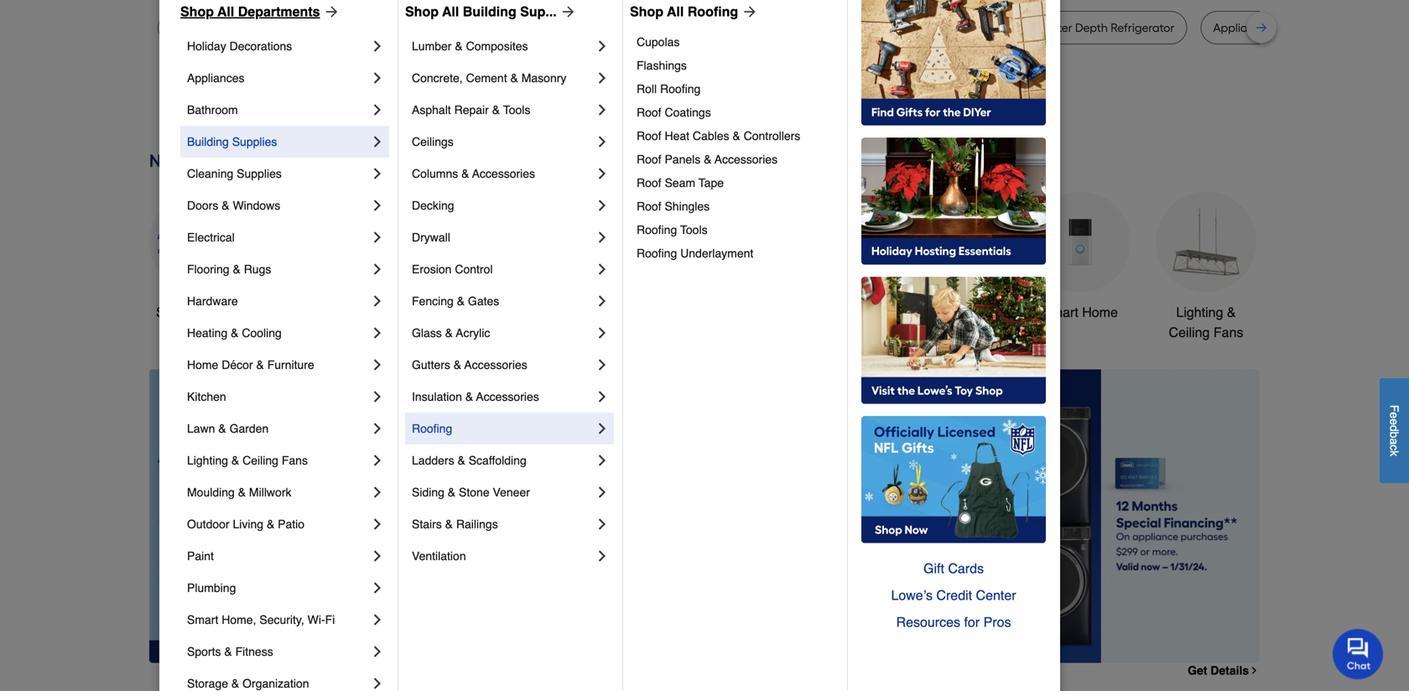 Task type: vqa. For each thing, say whether or not it's contained in the screenshot.
THEM at the top of the page
no



Task type: locate. For each thing, give the bounding box(es) containing it.
2 roof from the top
[[637, 129, 662, 143]]

& inside lighting & ceiling fans
[[1228, 305, 1237, 320]]

supplies up windows
[[237, 167, 282, 180]]

stone
[[459, 486, 490, 499]]

storage
[[187, 677, 228, 691]]

shop all deals
[[156, 305, 243, 320]]

cupolas link
[[637, 30, 836, 54]]

arrow right image for shop all building sup...
[[557, 3, 577, 20]]

e up d
[[1389, 412, 1402, 419]]

shop inside shop all roofing link
[[630, 4, 664, 19]]

1 vertical spatial bathroom link
[[905, 192, 1005, 323]]

shop for shop all departments
[[180, 4, 214, 19]]

shop up ge profile refrigerator
[[405, 4, 439, 19]]

sports & fitness
[[187, 645, 273, 659]]

chevron right image
[[369, 70, 386, 86], [594, 70, 611, 86], [369, 102, 386, 118], [369, 165, 386, 182], [594, 165, 611, 182], [369, 197, 386, 214], [369, 229, 386, 246], [369, 293, 386, 310], [594, 293, 611, 310], [594, 325, 611, 342], [594, 357, 611, 373], [369, 389, 386, 405], [594, 389, 611, 405], [594, 420, 611, 437], [369, 452, 386, 469], [594, 484, 611, 501], [369, 516, 386, 533], [594, 516, 611, 533], [594, 548, 611, 565], [369, 580, 386, 597], [369, 676, 386, 692]]

1 horizontal spatial lighting & ceiling fans link
[[1156, 192, 1257, 343]]

arrow right image
[[320, 3, 340, 20], [557, 3, 577, 20], [1229, 516, 1246, 533]]

acrylic
[[456, 326, 490, 340]]

details
[[1211, 664, 1250, 678]]

roofing inside roofing underlayment link
[[637, 247, 677, 260]]

chevron right image for gutters & accessories
[[594, 357, 611, 373]]

insulation
[[412, 390, 462, 404]]

outdoor tools & equipment
[[781, 305, 877, 340]]

0 horizontal spatial bathroom
[[187, 103, 238, 117]]

0 horizontal spatial decorations
[[230, 39, 292, 53]]

all up holiday decorations
[[217, 4, 234, 19]]

roof left panels
[[637, 153, 662, 166]]

smart home link
[[1031, 192, 1131, 323]]

1 refrigerator from the left
[[448, 21, 512, 35]]

d
[[1389, 425, 1402, 432]]

ventilation link
[[412, 540, 594, 572]]

appliance
[[1214, 21, 1268, 35]]

visit the lowe's toy shop. image
[[862, 277, 1047, 405]]

roof panels & accessories
[[637, 153, 778, 166]]

erosion control link
[[412, 253, 594, 285]]

gutters & accessories
[[412, 358, 528, 372]]

all up cupolas
[[667, 4, 684, 19]]

roofing down roofing tools
[[637, 247, 677, 260]]

chevron right image
[[369, 38, 386, 55], [594, 38, 611, 55], [594, 102, 611, 118], [369, 133, 386, 150], [594, 133, 611, 150], [594, 197, 611, 214], [594, 229, 611, 246], [369, 261, 386, 278], [594, 261, 611, 278], [369, 325, 386, 342], [369, 357, 386, 373], [369, 420, 386, 437], [594, 452, 611, 469], [369, 484, 386, 501], [369, 548, 386, 565], [369, 612, 386, 629], [369, 644, 386, 660], [1250, 665, 1261, 676]]

lawn
[[187, 422, 215, 436]]

3 refrigerator from the left
[[1111, 21, 1175, 35]]

package
[[1271, 21, 1318, 35]]

2 ge from the left
[[839, 21, 855, 35]]

1 vertical spatial lighting & ceiling fans link
[[187, 445, 369, 477]]

holiday hosting essentials. image
[[862, 138, 1047, 265]]

accessories for columns & accessories
[[472, 167, 535, 180]]

5 roof from the top
[[637, 200, 662, 213]]

flooring & rugs link
[[187, 253, 369, 285]]

roof down roll
[[637, 106, 662, 119]]

shop up the "holiday"
[[180, 4, 214, 19]]

&
[[455, 39, 463, 53], [511, 71, 519, 85], [492, 103, 500, 117], [733, 129, 741, 143], [704, 153, 712, 166], [462, 167, 470, 180], [222, 199, 230, 212], [233, 263, 241, 276], [457, 295, 465, 308], [868, 305, 877, 320], [1228, 305, 1237, 320], [231, 326, 239, 340], [445, 326, 453, 340], [256, 358, 264, 372], [454, 358, 462, 372], [466, 390, 473, 404], [218, 422, 226, 436], [232, 454, 239, 467], [458, 454, 466, 467], [238, 486, 246, 499], [448, 486, 456, 499], [267, 518, 275, 531], [445, 518, 453, 531], [224, 645, 232, 659], [232, 677, 239, 691]]

heating & cooling link
[[187, 317, 369, 349]]

panels
[[665, 153, 701, 166]]

0 horizontal spatial outdoor
[[187, 518, 230, 531]]

get
[[1188, 664, 1208, 678]]

1 horizontal spatial arrow right image
[[557, 3, 577, 20]]

0 vertical spatial home
[[1083, 305, 1119, 320]]

roofing tools
[[637, 223, 708, 237]]

2 horizontal spatial shop
[[630, 4, 664, 19]]

supplies up cleaning supplies
[[232, 135, 277, 149]]

plumbing link
[[187, 572, 369, 604]]

shingles
[[665, 200, 710, 213]]

ge
[[394, 21, 410, 35], [839, 21, 855, 35]]

gutters
[[412, 358, 451, 372]]

outdoor inside outdoor living & patio link
[[187, 518, 230, 531]]

christmas decorations link
[[527, 192, 628, 343]]

electrical
[[187, 231, 235, 244]]

repair
[[455, 103, 489, 117]]

tools up equipment
[[833, 305, 864, 320]]

gift cards
[[924, 561, 984, 577]]

chevron right image for lighting & ceiling fans
[[369, 452, 386, 469]]

1 horizontal spatial profile
[[858, 21, 891, 35]]

ge profile refrigerator
[[394, 21, 512, 35]]

controllers
[[744, 129, 801, 143]]

chevron right image for stairs & railings
[[594, 516, 611, 533]]

0 vertical spatial lighting & ceiling fans link
[[1156, 192, 1257, 343]]

tools inside outdoor tools & equipment
[[833, 305, 864, 320]]

0 horizontal spatial ceiling
[[243, 454, 279, 467]]

sports & fitness link
[[187, 636, 369, 668]]

1 horizontal spatial decorations
[[542, 325, 613, 340]]

outdoor inside outdoor tools & equipment
[[781, 305, 830, 320]]

all for departments
[[217, 4, 234, 19]]

1 vertical spatial bathroom
[[926, 305, 984, 320]]

roof for roof shingles
[[637, 200, 662, 213]]

flashings
[[637, 59, 687, 72]]

pros
[[984, 615, 1012, 630]]

0 horizontal spatial smart
[[187, 613, 218, 627]]

2 horizontal spatial arrow right image
[[1229, 516, 1246, 533]]

sup...
[[520, 4, 557, 19]]

furniture
[[267, 358, 314, 372]]

scroll to item #2 image
[[812, 633, 852, 640]]

drywall link
[[412, 222, 594, 253]]

arrow right image inside "shop all departments" link
[[320, 3, 340, 20]]

appliance package
[[1214, 21, 1318, 35]]

outdoor up equipment
[[781, 305, 830, 320]]

1 horizontal spatial bathroom link
[[905, 192, 1005, 323]]

1 roof from the top
[[637, 106, 662, 119]]

roof left heat
[[637, 129, 662, 143]]

ladders & scaffolding
[[412, 454, 527, 467]]

deals
[[209, 305, 243, 320]]

2 profile from the left
[[858, 21, 891, 35]]

arrow right image inside the shop all building sup... link
[[557, 3, 577, 20]]

chevron right image for ceilings
[[594, 133, 611, 150]]

concrete, cement & masonry link
[[412, 62, 594, 94]]

roofing tools link
[[637, 218, 836, 242]]

kitchen link
[[187, 381, 369, 413]]

roofing up 'roof coatings'
[[660, 82, 701, 96]]

1 horizontal spatial lighting & ceiling fans
[[1169, 305, 1244, 340]]

chevron right image for bathroom
[[369, 102, 386, 118]]

all for deals
[[191, 305, 205, 320]]

shop all building sup...
[[405, 4, 557, 19]]

1 vertical spatial home
[[187, 358, 218, 372]]

chevron right image for home décor & furniture
[[369, 357, 386, 373]]

roof left seam
[[637, 176, 662, 190]]

heat
[[665, 129, 690, 143]]

moulding
[[187, 486, 235, 499]]

all
[[217, 4, 234, 19], [442, 4, 459, 19], [667, 4, 684, 19], [191, 305, 205, 320]]

wi-
[[308, 613, 325, 627]]

chevron right image for erosion control
[[594, 261, 611, 278]]

doors & windows
[[187, 199, 281, 212]]

chevron right image for lumber & composites
[[594, 38, 611, 55]]

1 vertical spatial smart
[[187, 613, 218, 627]]

3 shop from the left
[[630, 4, 664, 19]]

1 horizontal spatial ge
[[839, 21, 855, 35]]

1 ge from the left
[[394, 21, 410, 35]]

0 vertical spatial ceiling
[[1169, 325, 1211, 340]]

decorations down christmas
[[542, 325, 613, 340]]

1 horizontal spatial outdoor
[[781, 305, 830, 320]]

shop for shop all roofing
[[630, 4, 664, 19]]

all up heating
[[191, 305, 205, 320]]

1 vertical spatial decorations
[[542, 325, 613, 340]]

shop
[[156, 305, 187, 320]]

kitchen
[[187, 390, 226, 404]]

composites
[[466, 39, 528, 53]]

4 roof from the top
[[637, 176, 662, 190]]

1 vertical spatial outdoor
[[187, 518, 230, 531]]

0 vertical spatial smart
[[1043, 305, 1079, 320]]

roofing down roof shingles on the top
[[637, 223, 677, 237]]

1 e from the top
[[1389, 412, 1402, 419]]

ge profile
[[839, 21, 891, 35]]

1 vertical spatial supplies
[[237, 167, 282, 180]]

all up ge profile refrigerator
[[442, 4, 459, 19]]

all for roofing
[[667, 4, 684, 19]]

shop for shop all building sup...
[[405, 4, 439, 19]]

shop inside "shop all departments" link
[[180, 4, 214, 19]]

0 vertical spatial building
[[463, 4, 517, 19]]

accessories inside 'link'
[[465, 358, 528, 372]]

roofing inside the roofing link
[[412, 422, 453, 436]]

0 vertical spatial lighting
[[1177, 305, 1224, 320]]

0 horizontal spatial ge
[[394, 21, 410, 35]]

2 shop from the left
[[405, 4, 439, 19]]

1 shop from the left
[[180, 4, 214, 19]]

lighting & ceiling fans link
[[1156, 192, 1257, 343], [187, 445, 369, 477]]

chevron right image for moulding & millwork
[[369, 484, 386, 501]]

chevron right image for hardware
[[369, 293, 386, 310]]

glass
[[412, 326, 442, 340]]

arrow right image
[[739, 3, 759, 20]]

chevron right image for smart home, security, wi-fi
[[369, 612, 386, 629]]

smart for smart home, security, wi-fi
[[187, 613, 218, 627]]

2 horizontal spatial refrigerator
[[1111, 21, 1175, 35]]

0 horizontal spatial bathroom link
[[187, 94, 369, 126]]

roof up roofing tools
[[637, 200, 662, 213]]

chevron right image for asphalt repair & tools
[[594, 102, 611, 118]]

chevron right image for flooring & rugs
[[369, 261, 386, 278]]

1 vertical spatial building
[[187, 135, 229, 149]]

0 vertical spatial supplies
[[232, 135, 277, 149]]

chevron right image for building supplies
[[369, 133, 386, 150]]

shop
[[180, 4, 214, 19], [405, 4, 439, 19], [630, 4, 664, 19]]

roofing up cupolas "link"
[[688, 4, 739, 19]]

outdoor for outdoor living & patio
[[187, 518, 230, 531]]

rugs
[[244, 263, 271, 276]]

refrigerator right depth
[[1111, 21, 1175, 35]]

refrigerator down shop all building sup...
[[448, 21, 512, 35]]

accessories up insulation & accessories link
[[465, 358, 528, 372]]

1 horizontal spatial shop
[[405, 4, 439, 19]]

new deals every day during 25 days of deals image
[[149, 147, 1261, 175]]

columns & accessories link
[[412, 158, 594, 190]]

outdoor down moulding
[[187, 518, 230, 531]]

lumber & composites
[[412, 39, 528, 53]]

building up cleaning
[[187, 135, 229, 149]]

gift cards link
[[862, 556, 1047, 582]]

home décor & furniture link
[[187, 349, 369, 381]]

0 horizontal spatial fans
[[282, 454, 308, 467]]

0 horizontal spatial shop
[[180, 4, 214, 19]]

2 refrigerator from the left
[[618, 21, 682, 35]]

0 horizontal spatial arrow right image
[[320, 3, 340, 20]]

ge for ge profile
[[839, 21, 855, 35]]

shop up cupolas
[[630, 4, 664, 19]]

chevron right image for siding & stone veneer
[[594, 484, 611, 501]]

roofing inside roofing tools link
[[637, 223, 677, 237]]

chevron right image for sports & fitness
[[369, 644, 386, 660]]

0 horizontal spatial profile
[[412, 21, 445, 35]]

building up composites
[[463, 4, 517, 19]]

christmas decorations
[[542, 305, 613, 340]]

bathroom link
[[187, 94, 369, 126], [905, 192, 1005, 323]]

refrigerator up cupolas
[[618, 21, 682, 35]]

roofing inside shop all roofing link
[[688, 4, 739, 19]]

smart
[[1043, 305, 1079, 320], [187, 613, 218, 627]]

outdoor for outdoor tools & equipment
[[781, 305, 830, 320]]

roofing for roofing underlayment
[[637, 247, 677, 260]]

1 horizontal spatial lighting
[[1177, 305, 1224, 320]]

1 profile from the left
[[412, 21, 445, 35]]

e up b
[[1389, 419, 1402, 425]]

1 horizontal spatial fans
[[1214, 325, 1244, 340]]

lowe's credit center link
[[862, 582, 1047, 609]]

decorations down "shop all departments" link
[[230, 39, 292, 53]]

1 vertical spatial lighting & ceiling fans
[[187, 454, 308, 467]]

refrigerator
[[448, 21, 512, 35], [618, 21, 682, 35], [1111, 21, 1175, 35]]

0 horizontal spatial lighting
[[187, 454, 228, 467]]

ge for ge profile refrigerator
[[394, 21, 410, 35]]

holiday decorations link
[[187, 30, 369, 62]]

lighting & ceiling fans
[[1169, 305, 1244, 340], [187, 454, 308, 467]]

all for building
[[442, 4, 459, 19]]

3 roof from the top
[[637, 153, 662, 166]]

roof for roof panels & accessories
[[637, 153, 662, 166]]

1 horizontal spatial smart
[[1043, 305, 1079, 320]]

1 horizontal spatial home
[[1083, 305, 1119, 320]]

accessories for gutters & accessories
[[465, 358, 528, 372]]

smart home, security, wi-fi link
[[187, 604, 369, 636]]

plumbing
[[187, 582, 236, 595]]

0 vertical spatial outdoor
[[781, 305, 830, 320]]

all inside "link"
[[191, 305, 205, 320]]

2 e from the top
[[1389, 419, 1402, 425]]

bathroom
[[187, 103, 238, 117], [926, 305, 984, 320]]

chevron right image for outdoor living & patio
[[369, 516, 386, 533]]

living
[[233, 518, 264, 531]]

1 horizontal spatial bathroom
[[926, 305, 984, 320]]

profile for ge profile
[[858, 21, 891, 35]]

1 horizontal spatial ceiling
[[1169, 325, 1211, 340]]

roofing up ladders
[[412, 422, 453, 436]]

accessories up the roofing link
[[476, 390, 539, 404]]

1 vertical spatial ceiling
[[243, 454, 279, 467]]

shop these last-minute gifts. $99 or less. quantities are limited and won't last. image
[[149, 370, 420, 663]]

0 vertical spatial decorations
[[230, 39, 292, 53]]

accessories down ceilings link
[[472, 167, 535, 180]]

lawn & garden
[[187, 422, 269, 436]]

0 horizontal spatial refrigerator
[[448, 21, 512, 35]]

1 horizontal spatial refrigerator
[[618, 21, 682, 35]]



Task type: describe. For each thing, give the bounding box(es) containing it.
concrete, cement & masonry
[[412, 71, 567, 85]]

chevron right image for appliances
[[369, 70, 386, 86]]

accessories down roof heat cables & controllers link
[[715, 153, 778, 166]]

lighting inside lighting & ceiling fans
[[1177, 305, 1224, 320]]

building supplies
[[187, 135, 277, 149]]

arrow right image for shop all departments
[[320, 3, 340, 20]]

glass & acrylic
[[412, 326, 490, 340]]

tools down concrete, cement & masonry 'link'
[[503, 103, 531, 117]]

control
[[455, 263, 493, 276]]

roof for roof heat cables & controllers
[[637, 129, 662, 143]]

cement
[[466, 71, 507, 85]]

christmas
[[547, 305, 608, 320]]

0 horizontal spatial home
[[187, 358, 218, 372]]

chevron right image for concrete, cement & masonry
[[594, 70, 611, 86]]

counter
[[1030, 21, 1073, 35]]

& inside "link"
[[222, 199, 230, 212]]

0 vertical spatial bathroom
[[187, 103, 238, 117]]

0 horizontal spatial lighting & ceiling fans
[[187, 454, 308, 467]]

up to 30 percent off select major appliances. plus, save up to an extra $750 on major appliances. image
[[447, 370, 1261, 663]]

roll roofing
[[637, 82, 701, 96]]

insulation & accessories link
[[412, 381, 594, 413]]

chevron right image for electrical
[[369, 229, 386, 246]]

asphalt repair & tools link
[[412, 94, 594, 126]]

underlayment
[[681, 247, 754, 260]]

roofing for roofing tools
[[637, 223, 677, 237]]

roll roofing link
[[637, 77, 836, 101]]

lumber & composites link
[[412, 30, 594, 62]]

shop all building sup... link
[[405, 2, 577, 22]]

cleaning
[[187, 167, 234, 180]]

masonry
[[522, 71, 567, 85]]

cleaning supplies
[[187, 167, 282, 180]]

organization
[[243, 677, 309, 691]]

garden
[[230, 422, 269, 436]]

f e e d b a c k button
[[1381, 378, 1410, 483]]

profile for ge profile refrigerator
[[412, 21, 445, 35]]

roof coatings
[[637, 106, 711, 119]]

equipment
[[797, 325, 861, 340]]

chevron right image for storage & organization
[[369, 676, 386, 692]]

sports
[[187, 645, 221, 659]]

roof for roof coatings
[[637, 106, 662, 119]]

a
[[1389, 438, 1402, 445]]

chevron right image for cleaning supplies
[[369, 165, 386, 182]]

storage & organization link
[[187, 668, 369, 692]]

fi
[[325, 613, 335, 627]]

fencing & gates
[[412, 295, 500, 308]]

roof seam tape
[[637, 176, 724, 190]]

0 vertical spatial fans
[[1214, 325, 1244, 340]]

0 vertical spatial lighting & ceiling fans
[[1169, 305, 1244, 340]]

tape
[[699, 176, 724, 190]]

gutters & accessories link
[[412, 349, 594, 381]]

chevron right image for glass & acrylic
[[594, 325, 611, 342]]

ladders & scaffolding link
[[412, 445, 594, 477]]

chat invite button image
[[1334, 629, 1385, 680]]

& inside outdoor tools & equipment
[[868, 305, 877, 320]]

columns
[[412, 167, 458, 180]]

k
[[1389, 451, 1402, 457]]

roof panels & accessories link
[[637, 148, 836, 171]]

scaffolding
[[469, 454, 527, 467]]

1 vertical spatial fans
[[282, 454, 308, 467]]

chevron right image for columns & accessories
[[594, 165, 611, 182]]

home,
[[222, 613, 256, 627]]

smart home
[[1043, 305, 1119, 320]]

roof heat cables & controllers
[[637, 129, 801, 143]]

roofing for roofing
[[412, 422, 453, 436]]

chevron right image for plumbing
[[369, 580, 386, 597]]

refrigerator for counter depth refrigerator
[[1111, 21, 1175, 35]]

roof for roof seam tape
[[637, 176, 662, 190]]

erosion control
[[412, 263, 493, 276]]

find gifts for the diyer. image
[[862, 0, 1047, 126]]

gift
[[924, 561, 945, 577]]

smart for smart home
[[1043, 305, 1079, 320]]

supplies for building supplies
[[232, 135, 277, 149]]

counter depth refrigerator
[[1030, 21, 1175, 35]]

ladders
[[412, 454, 455, 467]]

roof shingles
[[637, 200, 710, 213]]

tools up glass & acrylic
[[436, 305, 467, 320]]

chevron right image for fencing & gates
[[594, 293, 611, 310]]

chevron right image for paint
[[369, 548, 386, 565]]

doors & windows link
[[187, 190, 369, 222]]

shop all deals link
[[149, 192, 250, 323]]

flashings link
[[637, 54, 836, 77]]

dishwasher
[[929, 21, 991, 35]]

accessories for insulation & accessories
[[476, 390, 539, 404]]

refrigerator for french door refrigerator
[[618, 21, 682, 35]]

doors
[[187, 199, 218, 212]]

ceiling inside lighting & ceiling fans
[[1169, 325, 1211, 340]]

0 horizontal spatial building
[[187, 135, 229, 149]]

supplies for cleaning supplies
[[237, 167, 282, 180]]

shop all roofing
[[630, 4, 739, 19]]

tools up roofing underlayment
[[681, 223, 708, 237]]

0 horizontal spatial lighting & ceiling fans link
[[187, 445, 369, 477]]

railings
[[456, 518, 498, 531]]

windows
[[233, 199, 281, 212]]

chevron right image for ladders & scaffolding
[[594, 452, 611, 469]]

columns & accessories
[[412, 167, 535, 180]]

roofing underlayment link
[[637, 242, 836, 265]]

roofing underlayment
[[637, 247, 754, 260]]

chevron right image inside get details link
[[1250, 665, 1261, 676]]

refrigerator for ge profile refrigerator
[[448, 21, 512, 35]]

chevron right image for kitchen
[[369, 389, 386, 405]]

decorations for holiday
[[230, 39, 292, 53]]

get details link
[[1188, 664, 1261, 678]]

chevron right image for insulation & accessories
[[594, 389, 611, 405]]

chevron right image for drywall
[[594, 229, 611, 246]]

cards
[[949, 561, 984, 577]]

0 vertical spatial bathroom link
[[187, 94, 369, 126]]

chevron right image for doors & windows
[[369, 197, 386, 214]]

decorations for christmas
[[542, 325, 613, 340]]

fencing
[[412, 295, 454, 308]]

concrete,
[[412, 71, 463, 85]]

lumber
[[412, 39, 452, 53]]

chevron right image for holiday decorations
[[369, 38, 386, 55]]

officially licensed n f l gifts. shop now. image
[[862, 416, 1047, 544]]

chevron right image for lawn & garden
[[369, 420, 386, 437]]

ceilings
[[412, 135, 454, 149]]

roofing link
[[412, 413, 594, 445]]

arrow left image
[[462, 516, 478, 533]]

roof seam tape link
[[637, 171, 836, 195]]

fitness
[[235, 645, 273, 659]]

departments
[[238, 4, 320, 19]]

coatings
[[665, 106, 711, 119]]

stairs & railings link
[[412, 509, 594, 540]]

door
[[589, 21, 615, 35]]

chevron right image for decking
[[594, 197, 611, 214]]

cooling
[[242, 326, 282, 340]]

chevron right image for roofing
[[594, 420, 611, 437]]

outdoor tools & equipment link
[[779, 192, 880, 343]]

millwork
[[249, 486, 292, 499]]

resources
[[897, 615, 961, 630]]

chevron right image for heating & cooling
[[369, 325, 386, 342]]

1 horizontal spatial building
[[463, 4, 517, 19]]

insulation & accessories
[[412, 390, 539, 404]]

lowe's wishes you and your family a happy hanukkah. image
[[149, 88, 1261, 130]]

fencing & gates link
[[412, 285, 594, 317]]

stairs
[[412, 518, 442, 531]]

f
[[1389, 405, 1402, 412]]

roofing inside the roll roofing link
[[660, 82, 701, 96]]

moulding & millwork link
[[187, 477, 369, 509]]

décor
[[222, 358, 253, 372]]

chevron right image for ventilation
[[594, 548, 611, 565]]

electrical link
[[187, 222, 369, 253]]

f e e d b a c k
[[1389, 405, 1402, 457]]

roll
[[637, 82, 657, 96]]

1 vertical spatial lighting
[[187, 454, 228, 467]]



